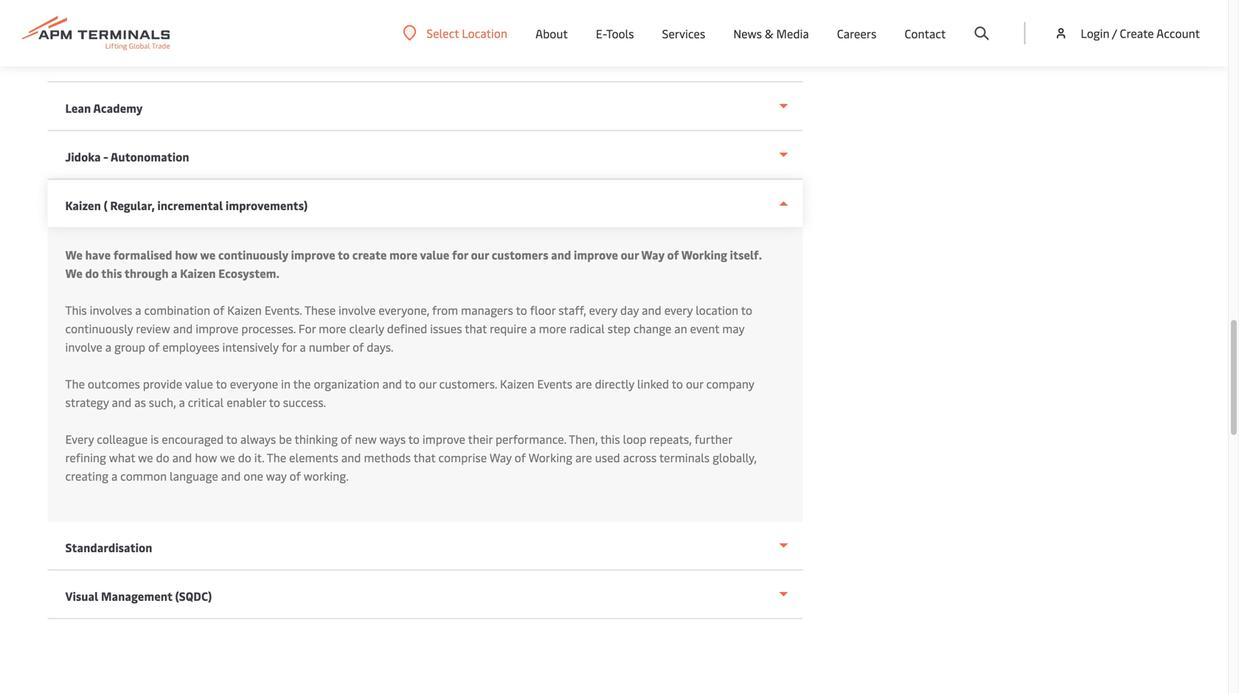 Task type: vqa. For each thing, say whether or not it's contained in the screenshot.
Staff,
yes



Task type: locate. For each thing, give the bounding box(es) containing it.
working left itself.
[[682, 247, 728, 263]]

events.
[[265, 302, 302, 318]]

0 vertical spatial working
[[682, 247, 728, 263]]

0 horizontal spatial more
[[319, 321, 346, 337]]

days.
[[367, 339, 394, 355]]

of left new
[[341, 431, 352, 447]]

this up the used
[[601, 431, 620, 447]]

continuously down involves
[[65, 321, 133, 337]]

a right "such,"
[[179, 394, 185, 410]]

working down the performance.
[[529, 450, 573, 466]]

of right combination
[[213, 302, 225, 318]]

1 horizontal spatial the
[[267, 450, 286, 466]]

1 are from the top
[[576, 376, 592, 392]]

0 horizontal spatial every
[[589, 302, 618, 318]]

kaizen left (
[[65, 197, 101, 213]]

refining
[[65, 450, 106, 466]]

this down have
[[101, 265, 122, 281]]

0 vertical spatial involve
[[339, 302, 376, 318]]

for inside the we have formalised how we continuously improve to create more value for our customers and improve our way of working itself. we do this through a kaizen ecosystem.
[[452, 247, 469, 263]]

1 horizontal spatial more
[[390, 247, 418, 263]]

colleague
[[97, 431, 148, 447]]

day
[[621, 302, 639, 318]]

for up the from
[[452, 247, 469, 263]]

2 every from the left
[[665, 302, 693, 318]]

and inside the we have formalised how we continuously improve to create more value for our customers and improve our way of working itself. we do this through a kaizen ecosystem.
[[551, 247, 572, 263]]

our
[[471, 247, 489, 263], [621, 247, 639, 263], [419, 376, 437, 392], [686, 376, 704, 392]]

1 vertical spatial value
[[185, 376, 213, 392]]

we up common
[[138, 450, 153, 466]]

employees
[[163, 339, 220, 355]]

and right customers
[[551, 247, 572, 263]]

1 horizontal spatial way
[[642, 247, 665, 263]]

are down then,
[[576, 450, 592, 466]]

the
[[293, 376, 311, 392]]

(
[[104, 197, 108, 213]]

0 vertical spatial how
[[175, 247, 198, 263]]

e-tools
[[596, 25, 634, 41]]

0 horizontal spatial the
[[65, 376, 85, 392]]

0 horizontal spatial for
[[282, 339, 297, 355]]

1 vertical spatial for
[[282, 339, 297, 355]]

of
[[668, 247, 679, 263], [213, 302, 225, 318], [148, 339, 160, 355], [353, 339, 364, 355], [341, 431, 352, 447], [515, 450, 526, 466], [290, 468, 301, 484]]

1 vertical spatial the
[[267, 450, 286, 466]]

involve down this
[[65, 339, 102, 355]]

1 vertical spatial continuously
[[65, 321, 133, 337]]

select location
[[427, 25, 508, 41]]

visual
[[65, 589, 98, 604]]

every
[[65, 431, 94, 447]]

0 vertical spatial we
[[65, 247, 83, 263]]

improve up comprise
[[423, 431, 466, 447]]

1 we from the top
[[65, 247, 83, 263]]

1 vertical spatial this
[[601, 431, 620, 447]]

1 horizontal spatial value
[[420, 247, 450, 263]]

we left have
[[65, 247, 83, 263]]

a inside every colleague is encouraged to always be thinking of new ways to improve their performance. then, this loop repeats, further refining what we do and how we do it. the elements and methods that comprise way of working are used across terminals globally, creating a common language and one way of working.
[[111, 468, 118, 484]]

of down the performance.
[[515, 450, 526, 466]]

across
[[623, 450, 657, 466]]

such,
[[149, 394, 176, 410]]

1 vertical spatial that
[[414, 450, 436, 466]]

strategy
[[65, 394, 109, 410]]

improve
[[291, 247, 336, 263], [574, 247, 619, 263], [196, 321, 239, 337], [423, 431, 466, 447]]

kaizen up combination
[[180, 265, 216, 281]]

are
[[576, 376, 592, 392], [576, 450, 592, 466]]

the inside every colleague is encouraged to always be thinking of new ways to improve their performance. then, this loop repeats, further refining what we do and how we do it. the elements and methods that comprise way of working are used across terminals globally, creating a common language and one way of working.
[[267, 450, 286, 466]]

our left company at the right of page
[[686, 376, 704, 392]]

performance.
[[496, 431, 567, 447]]

1 horizontal spatial working
[[682, 247, 728, 263]]

this involves a combination of kaizen events. these involve everyone, from managers to floor staff, every day and every location to continuously review and improve processes. for more clearly defined issues that require a more radical step change an event may involve a group of employees intensively for a number of days.
[[65, 302, 753, 355]]

our left 'customers.' at left bottom
[[419, 376, 437, 392]]

how right the formalised
[[175, 247, 198, 263]]

a down the what
[[111, 468, 118, 484]]

every up step
[[589, 302, 618, 318]]

0 horizontal spatial do
[[85, 265, 99, 281]]

just-
[[65, 51, 93, 67]]

that down managers
[[465, 321, 487, 337]]

from
[[432, 302, 458, 318]]

for down processes.
[[282, 339, 297, 355]]

do down have
[[85, 265, 99, 281]]

everyone,
[[379, 302, 430, 318]]

involve
[[339, 302, 376, 318], [65, 339, 102, 355]]

the inside the outcomes provide value to everyone in the organization and to our customers. kaizen events are directly linked to our company strategy and as such, a critical enabler to success.
[[65, 376, 85, 392]]

1 horizontal spatial this
[[601, 431, 620, 447]]

0 horizontal spatial way
[[490, 450, 512, 466]]

continuously up ecosystem.
[[218, 247, 289, 263]]

0 horizontal spatial value
[[185, 376, 213, 392]]

media
[[777, 25, 810, 41]]

kaizen ( regular, incremental improvements) element
[[48, 227, 803, 523]]

0 vertical spatial continuously
[[218, 247, 289, 263]]

and
[[551, 247, 572, 263], [642, 302, 662, 318], [173, 321, 193, 337], [383, 376, 402, 392], [112, 394, 132, 410], [172, 450, 192, 466], [342, 450, 361, 466], [221, 468, 241, 484]]

e-
[[596, 25, 607, 41]]

0 horizontal spatial involve
[[65, 339, 102, 355]]

of left itself.
[[668, 247, 679, 263]]

kaizen up processes.
[[227, 302, 262, 318]]

processes.
[[242, 321, 296, 337]]

our up day
[[621, 247, 639, 263]]

2 are from the top
[[576, 450, 592, 466]]

1 vertical spatial are
[[576, 450, 592, 466]]

customers
[[492, 247, 549, 263]]

0 horizontal spatial that
[[414, 450, 436, 466]]

success.
[[283, 394, 326, 410]]

globally,
[[713, 450, 757, 466]]

we up this
[[65, 265, 83, 281]]

to right linked
[[672, 376, 683, 392]]

the up strategy
[[65, 376, 85, 392]]

more down floor
[[539, 321, 567, 337]]

contact button
[[905, 0, 946, 66]]

of down "review"
[[148, 339, 160, 355]]

0 vertical spatial this
[[101, 265, 122, 281]]

2 horizontal spatial do
[[238, 450, 252, 466]]

news
[[734, 25, 762, 41]]

of down clearly
[[353, 339, 364, 355]]

1 horizontal spatial that
[[465, 321, 487, 337]]

management
[[101, 589, 173, 604]]

review
[[136, 321, 170, 337]]

1 horizontal spatial involve
[[339, 302, 376, 318]]

working inside every colleague is encouraged to always be thinking of new ways to improve their performance. then, this loop repeats, further refining what we do and how we do it. the elements and methods that comprise way of working are used across terminals globally, creating a common language and one way of working.
[[529, 450, 573, 466]]

1 horizontal spatial for
[[452, 247, 469, 263]]

and down encouraged
[[172, 450, 192, 466]]

encouraged
[[162, 431, 224, 447]]

lean
[[65, 100, 91, 116]]

staff,
[[559, 302, 586, 318]]

the right it.
[[267, 450, 286, 466]]

0 horizontal spatial working
[[529, 450, 573, 466]]

every
[[589, 302, 618, 318], [665, 302, 693, 318]]

&
[[765, 25, 774, 41]]

their
[[468, 431, 493, 447]]

that right methods
[[414, 450, 436, 466]]

customers.
[[439, 376, 497, 392]]

are inside every colleague is encouraged to always be thinking of new ways to improve their performance. then, this loop repeats, further refining what we do and how we do it. the elements and methods that comprise way of working are used across terminals globally, creating a common language and one way of working.
[[576, 450, 592, 466]]

repeats,
[[650, 431, 692, 447]]

way inside every colleague is encouraged to always be thinking of new ways to improve their performance. then, this loop repeats, further refining what we do and how we do it. the elements and methods that comprise way of working are used across terminals globally, creating a common language and one way of working.
[[490, 450, 512, 466]]

involves
[[90, 302, 132, 318]]

0 vertical spatial the
[[65, 376, 85, 392]]

we inside the we have formalised how we continuously improve to create more value for our customers and improve our way of working itself. we do this through a kaizen ecosystem.
[[200, 247, 216, 263]]

that
[[465, 321, 487, 337], [414, 450, 436, 466]]

we left it.
[[220, 450, 235, 466]]

improve up staff,
[[574, 247, 619, 263]]

1 vertical spatial working
[[529, 450, 573, 466]]

a inside the we have formalised how we continuously improve to create more value for our customers and improve our way of working itself. we do this through a kaizen ecosystem.
[[171, 265, 178, 281]]

value inside the outcomes provide value to everyone in the organization and to our customers. kaizen events are directly linked to our company strategy and as such, a critical enabler to success.
[[185, 376, 213, 392]]

managers
[[461, 302, 514, 318]]

provide
[[143, 376, 182, 392]]

do left it.
[[238, 450, 252, 466]]

more up number at the left of the page
[[319, 321, 346, 337]]

group
[[114, 339, 145, 355]]

is
[[151, 431, 159, 447]]

careers button
[[838, 0, 877, 66]]

more
[[390, 247, 418, 263], [319, 321, 346, 337], [539, 321, 567, 337]]

improve up employees
[[196, 321, 239, 337]]

have
[[85, 247, 111, 263]]

1 horizontal spatial continuously
[[218, 247, 289, 263]]

0 vertical spatial that
[[465, 321, 487, 337]]

0 vertical spatial for
[[452, 247, 469, 263]]

a left "group"
[[105, 339, 111, 355]]

incremental
[[157, 197, 223, 213]]

to inside the we have formalised how we continuously improve to create more value for our customers and improve our way of working itself. we do this through a kaizen ecosystem.
[[338, 247, 350, 263]]

step
[[608, 321, 631, 337]]

0 horizontal spatial this
[[101, 265, 122, 281]]

every up an
[[665, 302, 693, 318]]

combination
[[144, 302, 210, 318]]

a right through
[[171, 265, 178, 281]]

these
[[305, 302, 336, 318]]

value down the kaizen ( regular, incremental improvements) dropdown button
[[420, 247, 450, 263]]

0 horizontal spatial continuously
[[65, 321, 133, 337]]

do down is
[[156, 450, 170, 466]]

intensively
[[223, 339, 279, 355]]

to up may
[[742, 302, 753, 318]]

0 vertical spatial value
[[420, 247, 450, 263]]

more right create
[[390, 247, 418, 263]]

and left one
[[221, 468, 241, 484]]

in
[[281, 376, 291, 392]]

to left create
[[338, 247, 350, 263]]

involve up clearly
[[339, 302, 376, 318]]

to down this involves a combination of kaizen events. these involve everyone, from managers to floor staff, every day and every location to continuously review and improve processes. for more clearly defined issues that require a more radical step change an event may involve a group of employees intensively for a number of days.
[[405, 376, 416, 392]]

1 vertical spatial we
[[65, 265, 83, 281]]

1 vertical spatial involve
[[65, 339, 102, 355]]

used
[[595, 450, 621, 466]]

we
[[65, 247, 83, 263], [65, 265, 83, 281]]

login
[[1082, 25, 1110, 41]]

0 vertical spatial are
[[576, 376, 592, 392]]

0 vertical spatial way
[[642, 247, 665, 263]]

are right events
[[576, 376, 592, 392]]

our left customers
[[471, 247, 489, 263]]

a down floor
[[530, 321, 536, 337]]

value up critical
[[185, 376, 213, 392]]

a down for
[[300, 339, 306, 355]]

of right way
[[290, 468, 301, 484]]

improve inside this involves a combination of kaizen events. these involve everyone, from managers to floor staff, every day and every location to continuously review and improve processes. for more clearly defined issues that require a more radical step change an event may involve a group of employees intensively for a number of days.
[[196, 321, 239, 337]]

we down incremental at the left of page
[[200, 247, 216, 263]]

what
[[109, 450, 135, 466]]

lean academy
[[65, 100, 143, 116]]

1 horizontal spatial we
[[200, 247, 216, 263]]

kaizen inside this involves a combination of kaizen events. these involve everyone, from managers to floor staff, every day and every location to continuously review and improve processes. for more clearly defined issues that require a more radical step change an event may involve a group of employees intensively for a number of days.
[[227, 302, 262, 318]]

improve inside every colleague is encouraged to always be thinking of new ways to improve their performance. then, this loop repeats, further refining what we do and how we do it. the elements and methods that comprise way of working are used across terminals globally, creating a common language and one way of working.
[[423, 431, 466, 447]]

this
[[101, 265, 122, 281], [601, 431, 620, 447]]

1 vertical spatial way
[[490, 450, 512, 466]]

how up the language
[[195, 450, 217, 466]]

1 horizontal spatial every
[[665, 302, 693, 318]]

about button
[[536, 0, 568, 66]]

directly
[[595, 376, 635, 392]]

how
[[175, 247, 198, 263], [195, 450, 217, 466]]

through
[[124, 265, 169, 281]]

1 vertical spatial how
[[195, 450, 217, 466]]

more inside the we have formalised how we continuously improve to create more value for our customers and improve our way of working itself. we do this through a kaizen ecosystem.
[[390, 247, 418, 263]]

kaizen left events
[[500, 376, 535, 392]]



Task type: describe. For each thing, give the bounding box(es) containing it.
we have formalised how we continuously improve to create more value for our customers and improve our way of working itself. we do this through a kaizen ecosystem.
[[65, 247, 762, 281]]

a up "review"
[[135, 302, 141, 318]]

may
[[723, 321, 745, 337]]

the outcomes provide value to everyone in the organization and to our customers. kaizen events are directly linked to our company strategy and as such, a critical enabler to success.
[[65, 376, 755, 410]]

it.
[[254, 450, 264, 466]]

regular,
[[110, 197, 155, 213]]

that inside every colleague is encouraged to always be thinking of new ways to improve their performance. then, this loop repeats, further refining what we do and how we do it. the elements and methods that comprise way of working are used across terminals globally, creating a common language and one way of working.
[[414, 450, 436, 466]]

do inside the we have formalised how we continuously improve to create more value for our customers and improve our way of working itself. we do this through a kaizen ecosystem.
[[85, 265, 99, 281]]

and down combination
[[173, 321, 193, 337]]

2 we from the top
[[65, 265, 83, 281]]

just-in-time/continuous flow button
[[48, 34, 803, 83]]

as
[[134, 394, 146, 410]]

autonomation
[[111, 149, 189, 165]]

terminals
[[660, 450, 710, 466]]

create
[[1121, 25, 1155, 41]]

language
[[170, 468, 218, 484]]

to down everyone
[[269, 394, 280, 410]]

time/continuous
[[107, 51, 199, 67]]

clearly
[[349, 321, 384, 337]]

change
[[634, 321, 672, 337]]

outcomes
[[88, 376, 140, 392]]

loop
[[623, 431, 647, 447]]

for inside this involves a combination of kaizen events. these involve everyone, from managers to floor staff, every day and every location to continuously review and improve processes. for more clearly defined issues that require a more radical step change an event may involve a group of employees intensively for a number of days.
[[282, 339, 297, 355]]

jidoka - autonomation button
[[48, 131, 803, 180]]

tools
[[607, 25, 634, 41]]

issues
[[430, 321, 462, 337]]

ecosystem.
[[219, 265, 280, 281]]

of inside the we have formalised how we continuously improve to create more value for our customers and improve our way of working itself. we do this through a kaizen ecosystem.
[[668, 247, 679, 263]]

every colleague is encouraged to always be thinking of new ways to improve their performance. then, this loop repeats, further refining what we do and how we do it. the elements and methods that comprise way of working are used across terminals globally, creating a common language and one way of working.
[[65, 431, 757, 484]]

formalised
[[113, 247, 172, 263]]

floor
[[530, 302, 556, 318]]

company
[[707, 376, 755, 392]]

value inside the we have formalised how we continuously improve to create more value for our customers and improve our way of working itself. we do this through a kaizen ecosystem.
[[420, 247, 450, 263]]

and up "change"
[[642, 302, 662, 318]]

and down new
[[342, 450, 361, 466]]

comprise
[[439, 450, 487, 466]]

0 horizontal spatial we
[[138, 450, 153, 466]]

improve up these
[[291, 247, 336, 263]]

radical
[[570, 321, 605, 337]]

itself.
[[730, 247, 762, 263]]

e-tools button
[[596, 0, 634, 66]]

jidoka
[[65, 149, 101, 165]]

event
[[691, 321, 720, 337]]

how inside every colleague is encouraged to always be thinking of new ways to improve their performance. then, this loop repeats, further refining what we do and how we do it. the elements and methods that comprise way of working are used across terminals globally, creating a common language and one way of working.
[[195, 450, 217, 466]]

1 every from the left
[[589, 302, 618, 318]]

elements
[[289, 450, 339, 466]]

this inside the we have formalised how we continuously improve to create more value for our customers and improve our way of working itself. we do this through a kaizen ecosystem.
[[101, 265, 122, 281]]

for
[[299, 321, 316, 337]]

require
[[490, 321, 527, 337]]

to left floor
[[516, 302, 527, 318]]

this
[[65, 302, 87, 318]]

contact
[[905, 25, 946, 41]]

kaizen inside the outcomes provide value to everyone in the organization and to our customers. kaizen events are directly linked to our company strategy and as such, a critical enabler to success.
[[500, 376, 535, 392]]

services button
[[662, 0, 706, 66]]

and left as
[[112, 394, 132, 410]]

creating
[[65, 468, 109, 484]]

flow
[[202, 51, 228, 67]]

way
[[266, 468, 287, 484]]

critical
[[188, 394, 224, 410]]

2 horizontal spatial we
[[220, 450, 235, 466]]

always
[[241, 431, 276, 447]]

create
[[353, 247, 387, 263]]

continuously inside this involves a combination of kaizen events. these involve everyone, from managers to floor staff, every day and every location to continuously review and improve processes. for more clearly defined issues that require a more radical step change an event may involve a group of employees intensively for a number of days.
[[65, 321, 133, 337]]

number
[[309, 339, 350, 355]]

2 horizontal spatial more
[[539, 321, 567, 337]]

way inside the we have formalised how we continuously improve to create more value for our customers and improve our way of working itself. we do this through a kaizen ecosystem.
[[642, 247, 665, 263]]

kaizen ( regular, incremental improvements)
[[65, 197, 308, 213]]

a inside the outcomes provide value to everyone in the organization and to our customers. kaizen events are directly linked to our company strategy and as such, a critical enabler to success.
[[179, 394, 185, 410]]

to right ways
[[409, 431, 420, 447]]

further
[[695, 431, 733, 447]]

visual management (sqdc) button
[[48, 571, 803, 620]]

how inside the we have formalised how we continuously improve to create more value for our customers and improve our way of working itself. we do this through a kaizen ecosystem.
[[175, 247, 198, 263]]

about
[[536, 25, 568, 41]]

and down the days.
[[383, 376, 402, 392]]

location
[[696, 302, 739, 318]]

thinking
[[295, 431, 338, 447]]

to up critical
[[216, 376, 227, 392]]

to left always
[[226, 431, 238, 447]]

(sqdc)
[[175, 589, 212, 604]]

-
[[103, 149, 108, 165]]

enabler
[[227, 394, 266, 410]]

account
[[1157, 25, 1201, 41]]

kaizen inside the kaizen ( regular, incremental improvements) dropdown button
[[65, 197, 101, 213]]

academy
[[93, 100, 143, 116]]

that inside this involves a combination of kaizen events. these involve everyone, from managers to floor staff, every day and every location to continuously review and improve processes. for more clearly defined issues that require a more radical step change an event may involve a group of employees intensively for a number of days.
[[465, 321, 487, 337]]

standardisation
[[65, 540, 152, 556]]

an
[[675, 321, 688, 337]]

this inside every colleague is encouraged to always be thinking of new ways to improve their performance. then, this loop repeats, further refining what we do and how we do it. the elements and methods that comprise way of working are used across terminals globally, creating a common language and one way of working.
[[601, 431, 620, 447]]

select
[[427, 25, 459, 41]]

location
[[462, 25, 508, 41]]

kaizen inside the we have formalised how we continuously improve to create more value for our customers and improve our way of working itself. we do this through a kaizen ecosystem.
[[180, 265, 216, 281]]

login / create account
[[1082, 25, 1201, 41]]

lean academy button
[[48, 83, 803, 131]]

1 horizontal spatial do
[[156, 450, 170, 466]]

new
[[355, 431, 377, 447]]

be
[[279, 431, 292, 447]]

working inside the we have formalised how we continuously improve to create more value for our customers and improve our way of working itself. we do this through a kaizen ecosystem.
[[682, 247, 728, 263]]

continuously inside the we have formalised how we continuously improve to create more value for our customers and improve our way of working itself. we do this through a kaizen ecosystem.
[[218, 247, 289, 263]]

ways
[[380, 431, 406, 447]]

standardisation button
[[48, 523, 803, 571]]

jidoka - autonomation
[[65, 149, 189, 165]]

organization
[[314, 376, 380, 392]]

services
[[662, 25, 706, 41]]

news & media
[[734, 25, 810, 41]]

working.
[[304, 468, 349, 484]]

linked
[[638, 376, 669, 392]]

are inside the outcomes provide value to everyone in the organization and to our customers. kaizen events are directly linked to our company strategy and as such, a critical enabler to success.
[[576, 376, 592, 392]]



